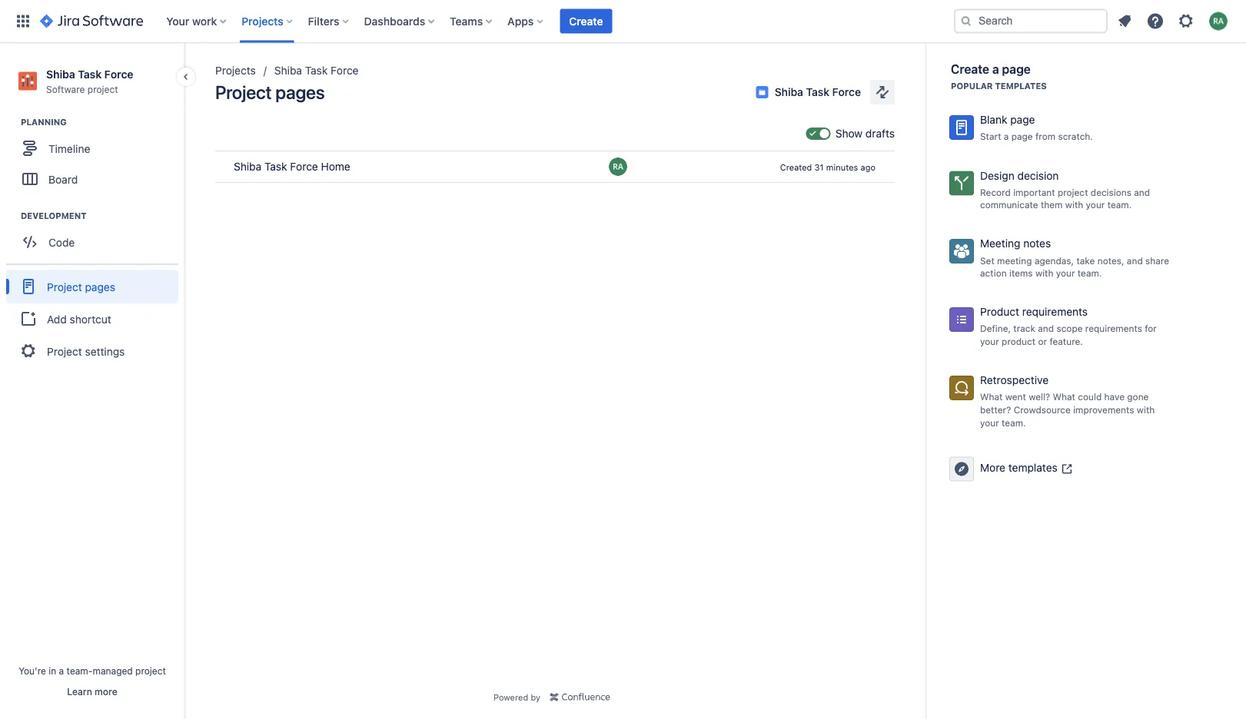 Task type: vqa. For each thing, say whether or not it's contained in the screenshot.
team. inside the Design decision Record important project decisions and communicate them with your team.
yes



Task type: describe. For each thing, give the bounding box(es) containing it.
define,
[[980, 323, 1011, 334]]

set
[[980, 255, 995, 266]]

help image
[[1146, 12, 1165, 30]]

your inside retrospective what went well? what could have gone better? crowdsource improvements with your team.
[[980, 417, 999, 428]]

apps button
[[503, 9, 549, 33]]

code link
[[8, 227, 177, 258]]

open in tab image
[[1061, 463, 1073, 475]]

notes
[[1023, 237, 1051, 250]]

a inside create a page popular templates
[[992, 62, 999, 76]]

code
[[48, 236, 75, 249]]

more templates button
[[939, 446, 1185, 492]]

1 vertical spatial shiba task force
[[775, 86, 861, 98]]

search image
[[960, 15, 972, 27]]

more templates
[[980, 461, 1058, 474]]

track
[[1013, 323, 1035, 334]]

record
[[980, 187, 1011, 197]]

from
[[1035, 131, 1056, 142]]

with for meeting notes
[[1035, 268, 1053, 279]]

task left update space or page icon
[[806, 86, 829, 98]]

product requirements define, track and scope requirements for your product or feature.
[[980, 306, 1157, 347]]

task inside row
[[264, 160, 287, 173]]

show
[[835, 127, 863, 140]]

planning
[[21, 117, 67, 127]]

task inside shiba task force software project
[[78, 68, 102, 80]]

2 what from the left
[[1053, 392, 1075, 402]]

notifications image
[[1115, 12, 1134, 30]]

meeting notes set meeting agendas, take notes, and share action items with your team.
[[980, 237, 1169, 279]]

managed
[[93, 666, 133, 676]]

your work button
[[162, 9, 232, 33]]

important
[[1013, 187, 1055, 197]]

0 horizontal spatial a
[[59, 666, 64, 676]]

0 vertical spatial requirements
[[1022, 306, 1088, 318]]

appswitcher icon image
[[14, 12, 32, 30]]

1 horizontal spatial shiba task force link
[[747, 80, 870, 105]]

ago
[[861, 162, 876, 172]]

retrospective what went well? what could have gone better? crowdsource improvements with your team.
[[980, 374, 1155, 428]]

projects button
[[237, 9, 299, 33]]

board
[[48, 173, 78, 185]]

apps
[[507, 15, 534, 27]]

your
[[166, 15, 189, 27]]

more image
[[952, 460, 971, 479]]

planning group
[[8, 116, 184, 199]]

meeting
[[980, 237, 1020, 250]]

you're
[[19, 666, 46, 676]]

blank
[[980, 113, 1007, 126]]

design decision record important project decisions and communicate them with your team.
[[980, 169, 1150, 210]]

improvements
[[1073, 405, 1134, 415]]

shiba task force home link
[[234, 159, 350, 174]]

blank page start a page from scratch.
[[980, 113, 1093, 142]]

project settings link
[[6, 335, 178, 368]]

project for decision
[[1058, 187, 1088, 197]]

show drafts
[[835, 127, 895, 140]]

planning image
[[2, 113, 21, 132]]

project for task
[[87, 84, 118, 94]]

project for project settings link
[[47, 345, 82, 358]]

project for project pages link
[[47, 280, 82, 293]]

your profile and settings image
[[1209, 12, 1228, 30]]

well?
[[1029, 392, 1050, 402]]

you're in a team-managed project
[[19, 666, 166, 676]]

could
[[1078, 392, 1102, 402]]

teams button
[[445, 9, 498, 33]]

add
[[47, 313, 67, 325]]

dashboards button
[[359, 9, 441, 33]]

shiba task force software project
[[46, 68, 133, 94]]

meeting
[[997, 255, 1032, 266]]

decision image
[[952, 174, 971, 192]]

ruby anderson image
[[609, 158, 627, 176]]

design
[[980, 169, 1015, 182]]

filters button
[[303, 9, 355, 33]]

settings
[[85, 345, 125, 358]]

work
[[192, 15, 217, 27]]

projects for projects popup button
[[242, 15, 283, 27]]

1 what from the left
[[980, 392, 1003, 402]]

dashboards
[[364, 15, 425, 27]]

communicate
[[980, 199, 1038, 210]]

group containing project pages
[[6, 264, 178, 373]]

more
[[95, 686, 117, 697]]

them
[[1041, 199, 1063, 210]]

development image
[[2, 207, 21, 225]]

timeline
[[48, 142, 90, 155]]

notes,
[[1097, 255, 1124, 266]]

or
[[1038, 336, 1047, 347]]

by
[[531, 693, 540, 703]]

primary element
[[9, 0, 954, 43]]

minutes
[[826, 162, 858, 172]]

page inside create a page popular templates
[[1002, 62, 1031, 76]]

templates inside create a page popular templates
[[995, 81, 1047, 91]]

2 vertical spatial project
[[135, 666, 166, 676]]

powered
[[494, 693, 528, 703]]

product requirements image
[[952, 311, 971, 329]]

settings image
[[1177, 12, 1195, 30]]

project settings
[[47, 345, 125, 358]]

team-
[[67, 666, 93, 676]]

items
[[1009, 268, 1033, 279]]

retrospective
[[980, 374, 1049, 387]]

decisions
[[1091, 187, 1132, 197]]

1 horizontal spatial pages
[[275, 81, 325, 103]]

shiba task force home row
[[215, 151, 895, 183]]



Task type: locate. For each thing, give the bounding box(es) containing it.
0 vertical spatial project
[[87, 84, 118, 94]]

1 vertical spatial create
[[951, 62, 989, 76]]

team. for meeting notes
[[1078, 268, 1102, 279]]

learn more
[[67, 686, 117, 697]]

0 vertical spatial shiba task force
[[274, 64, 359, 77]]

blank image
[[952, 118, 971, 137]]

1 vertical spatial requirements
[[1085, 323, 1142, 334]]

shiba task force link up show
[[747, 80, 870, 105]]

page right blank
[[1010, 113, 1035, 126]]

templates left open in tab image
[[1008, 461, 1058, 474]]

team. down take
[[1078, 268, 1102, 279]]

requirements
[[1022, 306, 1088, 318], [1085, 323, 1142, 334]]

page left from
[[1011, 131, 1033, 142]]

development group
[[8, 210, 184, 262]]

agendas,
[[1035, 255, 1074, 266]]

team. inside design decision record important project decisions and communicate them with your team.
[[1108, 199, 1132, 210]]

created 31 minutes ago
[[780, 162, 876, 172]]

2 horizontal spatial a
[[1004, 131, 1009, 142]]

1 vertical spatial with
[[1035, 268, 1053, 279]]

filters
[[308, 15, 339, 27]]

take
[[1077, 255, 1095, 266]]

project right managed
[[135, 666, 166, 676]]

team. down decisions
[[1108, 199, 1132, 210]]

0 horizontal spatial pages
[[85, 280, 115, 293]]

task left home
[[264, 160, 287, 173]]

what up better?
[[980, 392, 1003, 402]]

and inside product requirements define, track and scope requirements for your product or feature.
[[1038, 323, 1054, 334]]

a inside blank page start a page from scratch.
[[1004, 131, 1009, 142]]

your work
[[166, 15, 217, 27]]

1 vertical spatial project
[[1058, 187, 1088, 197]]

Search field
[[954, 9, 1108, 33]]

software
[[46, 84, 85, 94]]

and inside design decision record important project decisions and communicate them with your team.
[[1134, 187, 1150, 197]]

0 horizontal spatial shiba task force
[[274, 64, 359, 77]]

project inside design decision record important project decisions and communicate them with your team.
[[1058, 187, 1088, 197]]

1 vertical spatial and
[[1127, 255, 1143, 266]]

1 horizontal spatial create
[[951, 62, 989, 76]]

task down filters
[[305, 64, 328, 77]]

crowdsource
[[1014, 405, 1071, 415]]

banner containing your work
[[0, 0, 1246, 43]]

task
[[305, 64, 328, 77], [78, 68, 102, 80], [806, 86, 829, 98], [264, 160, 287, 173]]

gone
[[1127, 392, 1149, 402]]

team. inside meeting notes set meeting agendas, take notes, and share action items with your team.
[[1078, 268, 1102, 279]]

1 vertical spatial page
[[1010, 113, 1035, 126]]

create for create
[[569, 15, 603, 27]]

0 horizontal spatial shiba task force link
[[274, 61, 359, 80]]

project right software
[[87, 84, 118, 94]]

0 vertical spatial projects
[[242, 15, 283, 27]]

group
[[6, 264, 178, 373]]

create button
[[560, 9, 612, 33]]

create inside create a page popular templates
[[951, 62, 989, 76]]

home
[[321, 160, 350, 173]]

have
[[1104, 392, 1125, 402]]

product
[[980, 306, 1019, 318]]

0 vertical spatial templates
[[995, 81, 1047, 91]]

0 vertical spatial project
[[215, 81, 272, 103]]

team. down better?
[[1002, 417, 1026, 428]]

2 vertical spatial a
[[59, 666, 64, 676]]

2 horizontal spatial with
[[1137, 405, 1155, 415]]

project up "them"
[[1058, 187, 1088, 197]]

project pages link
[[6, 270, 178, 304]]

0 vertical spatial page
[[1002, 62, 1031, 76]]

your inside meeting notes set meeting agendas, take notes, and share action items with your team.
[[1056, 268, 1075, 279]]

with for retrospective
[[1137, 405, 1155, 415]]

product
[[1002, 336, 1036, 347]]

0 horizontal spatial create
[[569, 15, 603, 27]]

0 horizontal spatial team.
[[1002, 417, 1026, 428]]

project pages up add shortcut
[[47, 280, 115, 293]]

1 vertical spatial team.
[[1078, 268, 1102, 279]]

31
[[814, 162, 824, 172]]

create up popular in the top of the page
[[951, 62, 989, 76]]

1 horizontal spatial with
[[1065, 199, 1083, 210]]

banner
[[0, 0, 1246, 43]]

force inside shiba task force software project
[[104, 68, 133, 80]]

went
[[1005, 392, 1026, 402]]

1 vertical spatial projects
[[215, 64, 256, 77]]

feature.
[[1050, 336, 1083, 347]]

team. for retrospective
[[1002, 417, 1026, 428]]

your
[[1086, 199, 1105, 210], [1056, 268, 1075, 279], [980, 336, 999, 347], [980, 417, 999, 428]]

your down define,
[[980, 336, 999, 347]]

1 horizontal spatial project
[[135, 666, 166, 676]]

1 horizontal spatial what
[[1053, 392, 1075, 402]]

project inside shiba task force software project
[[87, 84, 118, 94]]

action
[[980, 268, 1007, 279]]

scratch.
[[1058, 131, 1093, 142]]

projects link
[[215, 61, 256, 80]]

update space or page icon image
[[873, 83, 892, 101]]

1 horizontal spatial a
[[992, 62, 999, 76]]

1 vertical spatial project pages
[[47, 280, 115, 293]]

add shortcut
[[47, 313, 111, 325]]

add shortcut button
[[6, 304, 178, 335]]

shiba task force home
[[234, 160, 350, 173]]

with right "them"
[[1065, 199, 1083, 210]]

start
[[980, 131, 1001, 142]]

project down add
[[47, 345, 82, 358]]

and inside meeting notes set meeting agendas, take notes, and share action items with your team.
[[1127, 255, 1143, 266]]

projects for projects 'link'
[[215, 64, 256, 77]]

and left share
[[1127, 255, 1143, 266]]

1 vertical spatial templates
[[1008, 461, 1058, 474]]

force inside the shiba task force home link
[[290, 160, 318, 173]]

in
[[49, 666, 56, 676]]

shiba task force link
[[274, 61, 359, 80], [747, 80, 870, 105]]

requirements left for
[[1085, 323, 1142, 334]]

templates up blank
[[995, 81, 1047, 91]]

0 vertical spatial a
[[992, 62, 999, 76]]

a right in
[[59, 666, 64, 676]]

more
[[980, 461, 1006, 474]]

shiba task force down filters
[[274, 64, 359, 77]]

with down gone
[[1137, 405, 1155, 415]]

scope
[[1057, 323, 1083, 334]]

development
[[21, 211, 86, 221]]

drafts
[[865, 127, 895, 140]]

1 vertical spatial pages
[[85, 280, 115, 293]]

your down decisions
[[1086, 199, 1105, 210]]

0 vertical spatial with
[[1065, 199, 1083, 210]]

board link
[[8, 164, 177, 195]]

2 vertical spatial page
[[1011, 131, 1033, 142]]

2 vertical spatial with
[[1137, 405, 1155, 415]]

projects down work
[[215, 64, 256, 77]]

popular
[[951, 81, 993, 91]]

timeline link
[[8, 133, 177, 164]]

shiba task force link down filters
[[274, 61, 359, 80]]

teams
[[450, 15, 483, 27]]

shiba inside row
[[234, 160, 262, 173]]

1 horizontal spatial project pages
[[215, 81, 325, 103]]

2 horizontal spatial project
[[1058, 187, 1088, 197]]

project pages down projects 'link'
[[215, 81, 325, 103]]

1 vertical spatial project
[[47, 280, 82, 293]]

project inside project settings link
[[47, 345, 82, 358]]

project
[[87, 84, 118, 94], [1058, 187, 1088, 197], [135, 666, 166, 676]]

and up the or
[[1038, 323, 1054, 334]]

your inside product requirements define, track and scope requirements for your product or feature.
[[980, 336, 999, 347]]

team. inside retrospective what went well? what could have gone better? crowdsource improvements with your team.
[[1002, 417, 1026, 428]]

2 vertical spatial team.
[[1002, 417, 1026, 428]]

pages up add shortcut "button"
[[85, 280, 115, 293]]

projects up projects 'link'
[[242, 15, 283, 27]]

0 horizontal spatial project pages
[[47, 280, 115, 293]]

your down better?
[[980, 417, 999, 428]]

page down search field
[[1002, 62, 1031, 76]]

project down projects 'link'
[[215, 81, 272, 103]]

meeting notes image
[[952, 242, 971, 261]]

projects
[[242, 15, 283, 27], [215, 64, 256, 77]]

project pages
[[215, 81, 325, 103], [47, 280, 115, 293]]

with inside design decision record important project decisions and communicate them with your team.
[[1065, 199, 1083, 210]]

powered by
[[494, 693, 540, 703]]

projects inside projects popup button
[[242, 15, 283, 27]]

a right start
[[1004, 131, 1009, 142]]

with down the agendas,
[[1035, 268, 1053, 279]]

1 horizontal spatial shiba task force
[[775, 86, 861, 98]]

2 vertical spatial and
[[1038, 323, 1054, 334]]

shortcut
[[70, 313, 111, 325]]

and
[[1134, 187, 1150, 197], [1127, 255, 1143, 266], [1038, 323, 1054, 334]]

create a page popular templates
[[951, 62, 1047, 91]]

project up add
[[47, 280, 82, 293]]

create
[[569, 15, 603, 27], [951, 62, 989, 76]]

0 horizontal spatial project
[[87, 84, 118, 94]]

your inside design decision record important project decisions and communicate them with your team.
[[1086, 199, 1105, 210]]

requirements up scope
[[1022, 306, 1088, 318]]

learn more button
[[67, 686, 117, 698]]

templates inside button
[[1008, 461, 1058, 474]]

shiba
[[274, 64, 302, 77], [46, 68, 75, 80], [775, 86, 803, 98], [234, 160, 262, 173]]

share
[[1145, 255, 1169, 266]]

and right decisions
[[1134, 187, 1150, 197]]

0 vertical spatial team.
[[1108, 199, 1132, 210]]

with inside retrospective what went well? what could have gone better? crowdsource improvements with your team.
[[1137, 405, 1155, 415]]

0 horizontal spatial what
[[980, 392, 1003, 402]]

project
[[215, 81, 272, 103], [47, 280, 82, 293], [47, 345, 82, 358]]

with inside meeting notes set meeting agendas, take notes, and share action items with your team.
[[1035, 268, 1053, 279]]

1 vertical spatial a
[[1004, 131, 1009, 142]]

create right apps dropdown button
[[569, 15, 603, 27]]

0 vertical spatial and
[[1134, 187, 1150, 197]]

for
[[1145, 323, 1157, 334]]

pages inside project pages link
[[85, 280, 115, 293]]

confluence image
[[550, 691, 610, 704], [550, 691, 610, 704]]

what right the well?
[[1053, 392, 1075, 402]]

retrospective image
[[952, 379, 971, 397]]

create inside button
[[569, 15, 603, 27]]

create for create a page popular templates
[[951, 62, 989, 76]]

project inside project pages link
[[47, 280, 82, 293]]

learn
[[67, 686, 92, 697]]

task up software
[[78, 68, 102, 80]]

shiba task force up show
[[775, 86, 861, 98]]

0 vertical spatial project pages
[[215, 81, 325, 103]]

pages up the shiba task force home
[[275, 81, 325, 103]]

2 vertical spatial project
[[47, 345, 82, 358]]

shiba inside shiba task force software project
[[46, 68, 75, 80]]

1 horizontal spatial team.
[[1078, 268, 1102, 279]]

decision
[[1017, 169, 1059, 182]]

0 vertical spatial create
[[569, 15, 603, 27]]

a up popular in the top of the page
[[992, 62, 999, 76]]

jira software image
[[40, 12, 143, 30], [40, 12, 143, 30]]

force
[[331, 64, 359, 77], [104, 68, 133, 80], [832, 86, 861, 98], [290, 160, 318, 173]]

2 horizontal spatial team.
[[1108, 199, 1132, 210]]

templates
[[995, 81, 1047, 91], [1008, 461, 1058, 474]]

0 horizontal spatial with
[[1035, 268, 1053, 279]]

0 vertical spatial pages
[[275, 81, 325, 103]]

with
[[1065, 199, 1083, 210], [1035, 268, 1053, 279], [1137, 405, 1155, 415]]

your down the agendas,
[[1056, 268, 1075, 279]]



